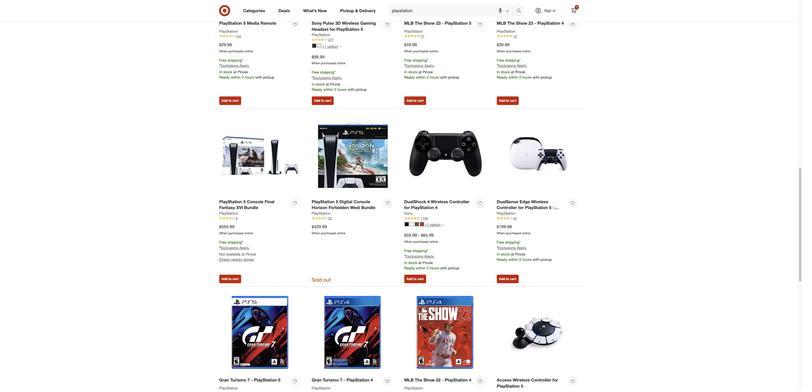 Task type: locate. For each thing, give the bounding box(es) containing it.
online down 22 link
[[337, 231, 346, 235]]

magma red image
[[420, 222, 424, 227]]

shipping up available
[[228, 240, 242, 245]]

2 horizontal spatial controller
[[531, 378, 551, 383]]

* down $49.99
[[404, 63, 406, 68]]

online inside "$29.99 when purchased online"
[[244, 49, 253, 53]]

shipping
[[228, 58, 242, 62], [413, 58, 427, 62], [505, 58, 519, 62], [320, 70, 334, 75], [228, 240, 242, 245], [505, 240, 519, 245], [413, 249, 427, 253]]

pinole down $99.99 when purchased online
[[330, 82, 340, 86]]

sold out
[[312, 277, 331, 283]]

online inside $559.99 when purchased online
[[244, 231, 253, 235]]

mlb the show 23 - playstation 4 image
[[497, 0, 579, 17], [497, 0, 579, 17]]

when down "$39.99"
[[497, 49, 505, 53]]

stores
[[243, 257, 254, 262]]

1 horizontal spatial turismo
[[323, 378, 339, 383]]

1 console from the left
[[247, 199, 264, 204]]

playstation link up 42
[[497, 211, 516, 216]]

stock down $59.99 - $64.99 when purchased online
[[408, 261, 417, 265]]

1 gran from the left
[[219, 378, 229, 383]]

playstation 5 media remote
[[219, 20, 276, 26]]

purchased inside "$39.99 when purchased online"
[[506, 49, 521, 53]]

cart for $49.99
[[418, 99, 424, 103]]

when inside $99.99 when purchased online
[[312, 61, 320, 65]]

sony pulse 3d wireless gaming headset for playstation 5 image
[[312, 0, 394, 17], [312, 0, 394, 17]]

apply. down "$39.99 when purchased online"
[[517, 63, 527, 68]]

+1 option button for $99.99
[[310, 42, 344, 51]]

console up 'west'
[[354, 199, 370, 204]]

purchased inside "$29.99 when purchased online"
[[228, 49, 244, 53]]

gran turismo 7 - playstation 5
[[219, 378, 281, 383]]

sony up black 'image'
[[404, 211, 413, 216]]

exclusions down $59.99 - $64.99 when purchased online
[[406, 254, 423, 259]]

at down $49.99 when purchased online
[[419, 70, 422, 74]]

1 horizontal spatial gran
[[312, 378, 322, 383]]

apply. for $199.99
[[517, 246, 527, 250]]

cart for $199.99
[[510, 277, 516, 281]]

wireless right 3d
[[342, 20, 359, 26]]

+1
[[322, 44, 326, 49], [425, 223, 429, 227]]

exclusions apply. link down "$39.99 when purchased online"
[[498, 63, 527, 68]]

online inside '$429.99 when purchased online'
[[337, 231, 346, 235]]

2 horizontal spatial 7
[[576, 6, 578, 9]]

0 vertical spatial 22
[[328, 216, 332, 220]]

+1 option
[[322, 44, 338, 49], [425, 223, 441, 227]]

pickup
[[263, 75, 274, 80], [448, 75, 459, 80], [541, 75, 552, 80], [356, 87, 367, 92], [541, 257, 552, 262], [448, 266, 459, 270]]

all colors image
[[339, 45, 341, 48]]

playstation inside dualshock 4 wireless controller for playstation 4
[[411, 205, 434, 210]]

22 inside "link"
[[436, 378, 441, 383]]

2 bundle from the left
[[361, 205, 375, 210]]

when down $59.99
[[404, 240, 413, 244]]

exclusions apply. link
[[221, 63, 249, 68], [406, 63, 434, 68], [498, 63, 527, 68], [313, 76, 342, 80], [221, 246, 249, 250], [498, 246, 527, 250], [406, 254, 434, 259]]

headset
[[312, 26, 329, 32]]

0 horizontal spatial sony
[[312, 20, 322, 26]]

add for $29.99
[[222, 99, 228, 103]]

in for $99.99
[[312, 82, 315, 86]]

exclusions apply. link down $49.99 when purchased online
[[406, 63, 434, 68]]

show for $49.99
[[424, 20, 435, 26]]

bundle right 'west'
[[361, 205, 375, 210]]

console
[[247, 199, 264, 204], [354, 199, 370, 204]]

1 horizontal spatial 23
[[529, 20, 533, 26]]

when for $29.99
[[219, 49, 228, 53]]

1 23 from the left
[[436, 20, 441, 26]]

with for $29.99
[[255, 75, 262, 80]]

when inside $49.99 when purchased online
[[404, 49, 413, 53]]

shipping down the $199.99 when purchased online
[[505, 240, 519, 245]]

apply. inside the free shipping * * exclusions apply. not available at pinole check nearby stores
[[239, 246, 249, 250]]

in for $29.99
[[219, 70, 222, 74]]

controller inside the dualsense edge wireless controller for playstation 5 - white
[[497, 205, 517, 210]]

at for $39.99
[[511, 70, 514, 74]]

free shipping * * exclusions apply. in stock at  pinole ready within 2 hours with pickup for $99.99
[[312, 70, 367, 92]]

* down "$29.99 when purchased online"
[[242, 58, 243, 62]]

* down "$39.99"
[[497, 63, 498, 68]]

wireless inside sony pulse 3d wireless gaming headset for playstation 5
[[342, 20, 359, 26]]

online inside $99.99 when purchased online
[[337, 61, 346, 65]]

dualsense
[[497, 199, 519, 204]]

13 link
[[497, 34, 579, 39]]

gran turismo 7 - playstation 5 image
[[219, 292, 301, 374], [219, 292, 301, 374]]

exclusions inside the free shipping * * exclusions apply. not available at pinole check nearby stores
[[221, 246, 238, 250]]

within for $49.99
[[416, 75, 426, 80]]

purchased inside '$429.99 when purchased online'
[[321, 231, 336, 235]]

0 vertical spatial controller
[[449, 199, 470, 204]]

playstation link up 13
[[497, 29, 516, 34]]

deals
[[278, 8, 290, 13]]

1 horizontal spatial 7
[[340, 378, 342, 383]]

at down "$29.99 when purchased online"
[[233, 70, 237, 74]]

1148 link
[[404, 216, 486, 221]]

0 horizontal spatial +1 option button
[[310, 42, 344, 51]]

ready for $59.99
[[404, 266, 415, 270]]

at down $99.99 when purchased online
[[326, 82, 329, 86]]

exclusions apply. link up available
[[221, 246, 249, 250]]

when inside the $199.99 when purchased online
[[497, 231, 505, 235]]

exclusions apply. link down "$29.99 when purchased online"
[[221, 63, 249, 68]]

4 for controller
[[435, 205, 438, 210]]

free up not
[[219, 240, 227, 245]]

west
[[350, 205, 360, 210]]

online down 17 link
[[430, 49, 438, 53]]

add for $199.99
[[499, 277, 505, 281]]

purchased for $199.99
[[506, 231, 521, 235]]

pinole down "$39.99 when purchased online"
[[515, 70, 525, 74]]

access wireless controller for playstation 5 link
[[497, 377, 566, 390]]

playstation link up 143
[[219, 29, 238, 34]]

purchased down $64.99
[[413, 240, 429, 244]]

0 horizontal spatial 23
[[436, 20, 441, 26]]

apply. down $59.99 - $64.99 when purchased online
[[424, 254, 434, 259]]

1 horizontal spatial option
[[430, 223, 441, 227]]

add to cart for $59.99
[[407, 277, 424, 281]]

1 horizontal spatial bundle
[[361, 205, 375, 210]]

free shipping * * exclusions apply. in stock at  pinole ready within 2 hours with pickup down "$29.99 when purchased online"
[[219, 58, 274, 80]]

turismo for gran turismo 7 - playstation 5
[[230, 378, 246, 383]]

add to cart button
[[219, 96, 241, 105], [312, 96, 334, 105], [404, 96, 426, 105], [497, 96, 519, 105], [219, 275, 241, 284], [404, 275, 426, 284], [497, 275, 519, 284]]

0 horizontal spatial 7
[[248, 378, 250, 383]]

sony pulse 3d wireless gaming headset for playstation 5 link
[[312, 20, 381, 32]]

$29.99 when purchased online
[[219, 42, 253, 53]]

stock down $49.99 when purchased online
[[408, 70, 417, 74]]

playstation link for mlb the show 23 - playstation 5
[[404, 29, 423, 34]]

purchased inside $559.99 when purchased online
[[228, 231, 244, 235]]

$59.99 - $64.99 when purchased online
[[404, 233, 438, 244]]

pickup for $49.99
[[448, 75, 459, 80]]

at inside the free shipping * * exclusions apply. not available at pinole check nearby stores
[[242, 252, 245, 257]]

1 horizontal spatial +1 option button
[[402, 221, 447, 229]]

within for $99.99
[[323, 87, 333, 92]]

4 for 22
[[469, 378, 471, 383]]

exclusions down $99.99 when purchased online
[[313, 76, 331, 80]]

0 horizontal spatial 22
[[328, 216, 332, 220]]

out
[[323, 277, 331, 283]]

pickup for $29.99
[[263, 75, 274, 80]]

pinole down $59.99 - $64.99 when purchased online
[[423, 261, 433, 265]]

apply. up stores
[[239, 246, 249, 250]]

shipping down "$29.99 when purchased online"
[[228, 58, 242, 62]]

mlb the show 22 - playstation 4 link
[[404, 377, 471, 383]]

0 horizontal spatial turismo
[[230, 378, 246, 383]]

mlb
[[404, 20, 414, 26], [497, 20, 506, 26], [404, 378, 414, 383]]

search button
[[514, 5, 527, 18]]

ready for $49.99
[[404, 75, 415, 80]]

console inside playstation 5 console final fantasy xvi bundle
[[247, 199, 264, 204]]

when inside '$429.99 when purchased online'
[[312, 231, 320, 235]]

free shipping * * exclusions apply. in stock at  pinole ready within 2 hours with pickup down "$39.99 when purchased online"
[[497, 58, 552, 80]]

exclusions down $49.99 when purchased online
[[406, 63, 423, 68]]

glacier white image
[[410, 222, 414, 227]]

option down 377
[[327, 44, 338, 49]]

show for $39.99
[[516, 20, 527, 26]]

with for $99.99
[[348, 87, 355, 92]]

pinole down $49.99 when purchased online
[[423, 70, 433, 74]]

exclusions for $199.99
[[498, 246, 516, 250]]

1 horizontal spatial console
[[354, 199, 370, 204]]

shipping down $49.99 when purchased online
[[413, 58, 427, 62]]

at for $29.99
[[233, 70, 237, 74]]

pinole down "$29.99 when purchased online"
[[238, 70, 248, 74]]

exclusions apply. link down $99.99 when purchased online
[[313, 76, 342, 80]]

the inside mlb the show 23 - playstation 5 link
[[415, 20, 422, 26]]

stock down $99.99 when purchased online
[[316, 82, 325, 86]]

playstation
[[219, 20, 242, 26], [445, 20, 468, 26], [537, 20, 560, 26], [337, 26, 359, 32], [219, 29, 238, 33], [404, 29, 423, 33], [497, 29, 516, 33], [312, 33, 331, 37], [219, 199, 242, 204], [312, 199, 335, 204], [411, 205, 434, 210], [525, 205, 548, 210], [219, 211, 238, 216], [312, 211, 331, 216], [497, 211, 516, 216], [254, 378, 277, 383], [347, 378, 369, 383], [445, 378, 468, 383], [497, 384, 520, 389]]

bundle right xvi
[[244, 205, 258, 210]]

1 vertical spatial +1 option
[[425, 223, 441, 227]]

free down $199.99
[[497, 240, 504, 245]]

42
[[513, 216, 517, 220]]

2 for $39.99
[[519, 75, 521, 80]]

22
[[328, 216, 332, 220], [436, 378, 441, 383]]

new
[[318, 8, 327, 13]]

exclusions down "$29.99 when purchased online"
[[221, 63, 238, 68]]

1 horizontal spatial sony
[[404, 211, 413, 216]]

purchased down $29.99
[[228, 49, 244, 53]]

for
[[330, 26, 335, 32], [404, 205, 410, 210], [518, 205, 524, 210], [553, 378, 558, 383]]

purchased inside $99.99 when purchased online
[[321, 61, 336, 65]]

cart for $39.99
[[510, 99, 516, 103]]

2 for $199.99
[[519, 257, 521, 262]]

console left final
[[247, 199, 264, 204]]

for inside the dualsense edge wireless controller for playstation 5 - white
[[518, 205, 524, 210]]

to for $59.99
[[414, 277, 417, 281]]

1 horizontal spatial +1
[[425, 223, 429, 227]]

apply. down the $199.99 when purchased online
[[517, 246, 527, 250]]

mlb the show 22 - playstation 4 image
[[404, 292, 486, 374], [404, 292, 486, 374]]

playstation 5 media remote image
[[219, 0, 301, 17], [219, 0, 301, 17]]

1 vertical spatial 22
[[436, 378, 441, 383]]

free shipping * * exclusions apply. in stock at  pinole ready within 2 hours with pickup down the $199.99 when purchased online
[[497, 240, 552, 262]]

at
[[233, 70, 237, 74], [419, 70, 422, 74], [511, 70, 514, 74], [326, 82, 329, 86], [242, 252, 245, 257], [511, 252, 514, 257], [419, 261, 422, 265]]

0 horizontal spatial console
[[247, 199, 264, 204]]

wireless up '1148' 'link'
[[431, 199, 448, 204]]

in for $49.99
[[404, 70, 407, 74]]

when inside $59.99 - $64.99 when purchased online
[[404, 240, 413, 244]]

gran inside gran turismo 7 - playstation 5 link
[[219, 378, 229, 383]]

23 for $39.99
[[529, 20, 533, 26]]

1 vertical spatial option
[[430, 223, 441, 227]]

0 vertical spatial option
[[327, 44, 338, 49]]

online inside $59.99 - $64.99 when purchased online
[[430, 240, 438, 244]]

1 vertical spatial +1
[[425, 223, 429, 227]]

add for $49.99
[[407, 99, 413, 103]]

exclusions for $99.99
[[313, 76, 331, 80]]

free shipping * * exclusions apply. in stock at  pinole ready within 2 hours with pickup down $59.99 - $64.99 when purchased online
[[404, 249, 459, 270]]

add to cart for $49.99
[[407, 99, 424, 103]]

2 gran from the left
[[312, 378, 322, 383]]

pinole for $29.99
[[238, 70, 248, 74]]

gran for gran turismo 7 - playstation 4
[[312, 378, 322, 383]]

gran
[[219, 378, 229, 383], [312, 378, 322, 383]]

2
[[242, 75, 244, 80], [427, 75, 429, 80], [519, 75, 521, 80], [334, 87, 336, 92], [519, 257, 521, 262], [427, 266, 429, 270]]

1 vertical spatial +1 option button
[[402, 221, 447, 229]]

1 vertical spatial controller
[[497, 205, 517, 210]]

pinole for $99.99
[[330, 82, 340, 86]]

all colors element
[[339, 45, 341, 48]]

5 inside gran turismo 7 - playstation 5 link
[[278, 378, 281, 383]]

sony up the headset
[[312, 20, 322, 26]]

shipping down "$39.99 when purchased online"
[[505, 58, 519, 62]]

dualshock 4 wireless controller for playstation 4 image
[[404, 114, 486, 196], [404, 114, 486, 196]]

$429.99
[[312, 224, 327, 230]]

show inside "link"
[[424, 378, 435, 383]]

option
[[327, 44, 338, 49], [430, 223, 441, 227]]

hours
[[245, 75, 254, 80], [430, 75, 439, 80], [522, 75, 532, 80], [337, 87, 347, 92], [522, 257, 532, 262], [430, 266, 439, 270]]

purchased down $99.99
[[321, 61, 336, 65]]

with for $39.99
[[533, 75, 540, 80]]

playstation 5 digital console horizon forbidden west bundle image
[[312, 114, 394, 196], [312, 114, 394, 196]]

playstation link down the headset
[[312, 32, 331, 38]]

$99.99 when purchased online
[[312, 54, 346, 65]]

free down $99.99
[[312, 70, 319, 75]]

23
[[436, 20, 441, 26], [529, 20, 533, 26]]

0 horizontal spatial option
[[327, 44, 338, 49]]

edge
[[520, 199, 530, 204]]

1 vertical spatial sony
[[404, 211, 413, 216]]

hours for $99.99
[[337, 87, 347, 92]]

exclusions down "$39.99 when purchased online"
[[498, 63, 516, 68]]

when inside "$39.99 when purchased online"
[[497, 49, 505, 53]]

+1 option button down 377
[[310, 42, 344, 51]]

purchased inside $49.99 when purchased online
[[413, 49, 429, 53]]

7
[[576, 6, 578, 9], [248, 378, 250, 383], [340, 378, 342, 383]]

0 horizontal spatial gran
[[219, 378, 229, 383]]

turismo inside gran turismo 7 - playstation 4 link
[[323, 378, 339, 383]]

online down the all colors icon
[[337, 61, 346, 65]]

hours for $29.99
[[245, 75, 254, 80]]

at up stores
[[242, 252, 245, 257]]

wireless right access
[[513, 378, 530, 383]]

wireless right edge
[[531, 199, 548, 204]]

access wireless controller for playstation 5
[[497, 378, 558, 389]]

at down $59.99 - $64.99 when purchased online
[[419, 261, 422, 265]]

online down 8 link
[[244, 231, 253, 235]]

access wireless controller for playstation 5 image
[[497, 292, 579, 374], [497, 292, 579, 374]]

mlb the show 23 - playstation 5 link
[[404, 20, 471, 26]]

when inside "$29.99 when purchased online"
[[219, 49, 228, 53]]

add to cart
[[222, 99, 239, 103], [314, 99, 331, 103], [407, 99, 424, 103], [499, 99, 516, 103], [222, 277, 239, 281], [407, 277, 424, 281], [499, 277, 516, 281]]

apply.
[[239, 63, 249, 68], [424, 63, 434, 68], [517, 63, 527, 68], [332, 76, 342, 80], [239, 246, 249, 250], [517, 246, 527, 250], [424, 254, 434, 259]]

to
[[229, 99, 232, 103], [321, 99, 324, 103], [414, 99, 417, 103], [506, 99, 509, 103], [229, 277, 232, 281], [414, 277, 417, 281], [506, 277, 509, 281]]

online down $64.99
[[430, 240, 438, 244]]

controller
[[449, 199, 470, 204], [497, 205, 517, 210], [531, 378, 551, 383]]

the
[[415, 20, 422, 26], [507, 20, 515, 26], [415, 378, 422, 383]]

at down the $199.99 when purchased online
[[511, 252, 514, 257]]

free down $29.99
[[219, 58, 227, 62]]

+1 right white 'icon' at the left of page
[[322, 44, 326, 49]]

* down $99.99 when purchased online
[[334, 70, 336, 75]]

* down $99.99
[[312, 76, 313, 80]]

playstation link for dualsense edge wireless controller for playstation 5 - white
[[497, 211, 516, 216]]

apply. down "$29.99 when purchased online"
[[239, 63, 249, 68]]

when down the $429.99
[[312, 231, 320, 235]]

$199.99 when purchased online
[[497, 224, 531, 235]]

free down $49.99
[[404, 58, 412, 62]]

when down $199.99
[[497, 231, 505, 235]]

free inside the free shipping * * exclusions apply. not available at pinole check nearby stores
[[219, 240, 227, 245]]

playstation link for playstation 5 console final fantasy xvi bundle
[[219, 211, 238, 216]]

pinole for $49.99
[[423, 70, 433, 74]]

purchased down the $429.99
[[321, 231, 336, 235]]

+1 option left 'all colors + 1 more colors' element on the right bottom
[[425, 223, 441, 227]]

0 vertical spatial +1
[[322, 44, 326, 49]]

add
[[222, 99, 228, 103], [314, 99, 320, 103], [407, 99, 413, 103], [499, 99, 505, 103], [222, 277, 228, 281], [407, 277, 413, 281], [499, 277, 505, 281]]

2 turismo from the left
[[323, 378, 339, 383]]

What can we help you find? suggestions appear below search field
[[389, 5, 518, 16]]

1 horizontal spatial controller
[[497, 205, 517, 210]]

add to cart for $29.99
[[222, 99, 239, 103]]

add to cart button for $199.99
[[497, 275, 519, 284]]

ready for $39.99
[[497, 75, 507, 80]]

0 vertical spatial sony
[[312, 20, 322, 26]]

wireless
[[342, 20, 359, 26], [431, 199, 448, 204], [531, 199, 548, 204], [513, 378, 530, 383]]

playstation link for sony pulse 3d wireless gaming headset for playstation 5
[[312, 32, 331, 38]]

23 inside mlb the show 23 - playstation 5 link
[[436, 20, 441, 26]]

with
[[255, 75, 262, 80], [440, 75, 447, 80], [533, 75, 540, 80], [348, 87, 355, 92], [533, 257, 540, 262], [440, 266, 447, 270]]

add to cart button for $39.99
[[497, 96, 519, 105]]

8
[[236, 216, 237, 220]]

stock
[[223, 70, 232, 74], [408, 70, 417, 74], [501, 70, 510, 74], [316, 82, 325, 86], [501, 252, 510, 257], [408, 261, 417, 265]]

for inside access wireless controller for playstation 5
[[553, 378, 558, 383]]

online inside $49.99 when purchased online
[[430, 49, 438, 53]]

0 horizontal spatial bundle
[[244, 205, 258, 210]]

at for $49.99
[[419, 70, 422, 74]]

gran turismo 7 - playstation 4 image
[[312, 292, 394, 374], [312, 292, 394, 374]]

within
[[231, 75, 241, 80], [416, 75, 426, 80], [508, 75, 518, 80], [323, 87, 333, 92], [508, 257, 518, 262], [416, 266, 426, 270]]

0 horizontal spatial +1 option
[[322, 44, 338, 49]]

to for $49.99
[[414, 99, 417, 103]]

free shipping * * exclusions apply. not available at pinole check nearby stores
[[219, 240, 256, 262]]

playstation 5 console final fantasy xvi bundle image
[[219, 114, 301, 196], [219, 114, 301, 196]]

cart for $559.99
[[233, 277, 239, 281]]

within for $199.99
[[508, 257, 518, 262]]

1 horizontal spatial 22
[[436, 378, 441, 383]]

sony inside sony pulse 3d wireless gaming headset for playstation 5
[[312, 20, 322, 26]]

when down $559.99
[[219, 231, 228, 235]]

categories link
[[239, 5, 272, 16]]

1 turismo from the left
[[230, 378, 246, 383]]

dualsense edge wireless controller for playstation 5 - white image
[[497, 114, 579, 196], [497, 114, 579, 196]]

ready
[[219, 75, 230, 80], [404, 75, 415, 80], [497, 75, 507, 80], [312, 87, 322, 92], [497, 257, 507, 262], [404, 266, 415, 270]]

turismo inside gran turismo 7 - playstation 5 link
[[230, 378, 246, 383]]

exclusions apply. link for $49.99
[[406, 63, 434, 68]]

gran inside gran turismo 7 - playstation 4 link
[[312, 378, 322, 383]]

1 bundle from the left
[[244, 205, 258, 210]]

mlb inside "link"
[[404, 378, 414, 383]]

stock for $39.99
[[501, 70, 510, 74]]

23 inside mlb the show 23 - playstation 4 link
[[529, 20, 533, 26]]

the inside mlb the show 23 - playstation 4 link
[[507, 20, 515, 26]]

for inside sony pulse 3d wireless gaming headset for playstation 5
[[330, 26, 335, 32]]

0 vertical spatial +1 option button
[[310, 42, 344, 51]]

mlb the show 23 - playstation 5 image
[[404, 0, 486, 17], [404, 0, 486, 17]]

1 horizontal spatial +1 option
[[425, 223, 441, 227]]

exclusions down the $199.99 when purchased online
[[498, 246, 516, 250]]

$49.99
[[404, 42, 417, 47]]

pinole inside the free shipping * * exclusions apply. not available at pinole check nearby stores
[[246, 252, 256, 257]]

to for $199.99
[[506, 277, 509, 281]]

4 inside "link"
[[469, 378, 471, 383]]

check nearby stores button
[[219, 257, 254, 262]]

23 up 17 link
[[436, 20, 441, 26]]

stock down "$39.99 when purchased online"
[[501, 70, 510, 74]]

purchased for $49.99
[[413, 49, 429, 53]]

online for $559.99
[[244, 231, 253, 235]]

purchased inside the $199.99 when purchased online
[[506, 231, 521, 235]]

shipping inside the free shipping * * exclusions apply. not available at pinole check nearby stores
[[228, 240, 242, 245]]

console inside playstation 5 digital console horizon forbidden west bundle
[[354, 199, 370, 204]]

option left 'all colors + 1 more colors' element on the right bottom
[[430, 223, 441, 227]]

at down "$39.99 when purchased online"
[[511, 70, 514, 74]]

2 console from the left
[[354, 199, 370, 204]]

+1 option down 377
[[322, 44, 338, 49]]

pinole for $59.99 - $64.99
[[423, 261, 433, 265]]

playstation inside playstation 5 digital console horizon forbidden west bundle
[[312, 199, 335, 204]]

within for $29.99
[[231, 75, 241, 80]]

when inside $559.99 when purchased online
[[219, 231, 228, 235]]

pulse
[[323, 20, 334, 26]]

free shipping * * exclusions apply. in stock at  pinole ready within 2 hours with pickup for $49.99
[[404, 58, 459, 80]]

black image
[[405, 222, 409, 227]]

hours for $199.99
[[522, 257, 532, 262]]

mlb the show 22 - playstation 4
[[404, 378, 471, 383]]

playstation link up 17
[[404, 29, 423, 34]]

purchased down $199.99
[[506, 231, 521, 235]]

* down $559.99 when purchased online
[[242, 240, 243, 245]]

online inside "$39.99 when purchased online"
[[522, 49, 531, 53]]

controller inside dualshock 4 wireless controller for playstation 4
[[449, 199, 470, 204]]

free
[[219, 58, 227, 62], [404, 58, 412, 62], [497, 58, 504, 62], [312, 70, 319, 75], [219, 240, 227, 245], [497, 240, 504, 245], [404, 249, 412, 253]]

when down $49.99
[[404, 49, 413, 53]]

purchased down $49.99
[[413, 49, 429, 53]]

pinole
[[238, 70, 248, 74], [423, 70, 433, 74], [515, 70, 525, 74], [330, 82, 340, 86], [246, 252, 256, 257], [515, 252, 525, 257], [423, 261, 433, 265]]

pickup for $39.99
[[541, 75, 552, 80]]

white
[[497, 211, 508, 216]]

at for $559.99
[[242, 252, 245, 257]]

playstation inside sony pulse 3d wireless gaming headset for playstation 5
[[337, 26, 359, 32]]

online down 42 link
[[522, 231, 531, 235]]

- inside the dualsense edge wireless controller for playstation 5 - white
[[553, 205, 554, 210]]

when for $49.99
[[404, 49, 413, 53]]

sony for sony
[[404, 211, 413, 216]]

5 inside sony pulse 3d wireless gaming headset for playstation 5
[[361, 26, 363, 32]]

when
[[219, 49, 228, 53], [404, 49, 413, 53], [497, 49, 505, 53], [312, 61, 320, 65], [219, 231, 228, 235], [312, 231, 320, 235], [497, 231, 505, 235], [404, 240, 413, 244]]

4
[[562, 20, 564, 26], [427, 199, 430, 204], [435, 205, 438, 210], [371, 378, 373, 383], [469, 378, 471, 383]]

apply. for $99.99
[[332, 76, 342, 80]]

&
[[355, 8, 358, 13]]

free down "$39.99"
[[497, 58, 504, 62]]

*
[[242, 58, 243, 62], [427, 58, 428, 62], [519, 58, 521, 62], [219, 63, 221, 68], [404, 63, 406, 68], [497, 63, 498, 68], [334, 70, 336, 75], [312, 76, 313, 80], [242, 240, 243, 245], [519, 240, 521, 245], [219, 246, 221, 250], [497, 246, 498, 250], [427, 249, 428, 253], [404, 254, 406, 259]]

when down $99.99
[[312, 61, 320, 65]]

playstation link for playstation 5 digital console horizon forbidden west bundle
[[312, 211, 331, 216]]

online inside the $199.99 when purchased online
[[522, 231, 531, 235]]

5
[[243, 20, 246, 26], [469, 20, 471, 26], [361, 26, 363, 32], [243, 199, 246, 204], [336, 199, 338, 204], [549, 205, 552, 210], [278, 378, 281, 383], [521, 384, 523, 389]]

2 23 from the left
[[529, 20, 533, 26]]

2 vertical spatial controller
[[531, 378, 551, 383]]

0 horizontal spatial controller
[[449, 199, 470, 204]]

free down $59.99
[[404, 249, 412, 253]]

online down 143 link
[[244, 49, 253, 53]]



Task type: vqa. For each thing, say whether or not it's contained in the screenshot.
Gran Turismo 7 - PlayStation 4's 7
yes



Task type: describe. For each thing, give the bounding box(es) containing it.
playstation inside access wireless controller for playstation 5
[[497, 384, 520, 389]]

sold out element
[[312, 276, 331, 284]]

$59.99
[[404, 233, 417, 238]]

online for $429.99
[[337, 231, 346, 235]]

free for $39.99
[[497, 58, 504, 62]]

stock for $29.99
[[223, 70, 232, 74]]

playstation link for mlb the show 23 - playstation 4
[[497, 29, 516, 34]]

0 horizontal spatial +1
[[322, 44, 326, 49]]

exclusions apply. link for $29.99
[[221, 63, 249, 68]]

sign in
[[544, 8, 556, 13]]

playstation inside "link"
[[445, 378, 468, 383]]

with for $59.99 - $64.99
[[440, 266, 447, 270]]

cart for $99.99
[[325, 99, 331, 103]]

apply. for $49.99
[[424, 63, 434, 68]]

dualshock 4 wireless controller for playstation 4
[[404, 199, 470, 210]]

2 for $49.99
[[427, 75, 429, 80]]

pickup & delivery
[[340, 8, 376, 13]]

mlb for mlb the show 23 - playstation 5
[[404, 20, 414, 26]]

horizon
[[312, 205, 327, 210]]

377
[[328, 38, 334, 42]]

377 link
[[312, 38, 394, 42]]

remote
[[261, 20, 276, 26]]

143 link
[[219, 34, 301, 39]]

* down the $199.99 when purchased online
[[519, 240, 521, 245]]

- inside $59.99 - $64.99 when purchased online
[[418, 233, 420, 238]]

5 inside playstation 5 console final fantasy xvi bundle
[[243, 199, 246, 204]]

143
[[236, 34, 241, 38]]

bundle inside playstation 5 console final fantasy xvi bundle
[[244, 205, 258, 210]]

to for $29.99
[[229, 99, 232, 103]]

all colors + 1 more colors image
[[442, 224, 444, 226]]

free shipping * * exclusions apply. in stock at  pinole ready within 2 hours with pickup for $59.99 - $64.99
[[404, 249, 459, 270]]

shipping for $99.99
[[320, 70, 334, 75]]

controller for dualshock 4 wireless controller for playstation 4
[[449, 199, 470, 204]]

shipping for $559.99
[[228, 240, 242, 245]]

$429.99 when purchased online
[[312, 224, 346, 235]]

bundle inside playstation 5 digital console horizon forbidden west bundle
[[361, 205, 375, 210]]

1148
[[421, 216, 428, 220]]

to for $39.99
[[506, 99, 509, 103]]

$559.99
[[219, 224, 234, 230]]

$49.99 when purchased online
[[404, 42, 438, 53]]

dualshock 4 wireless controller for playstation 4 link
[[404, 199, 474, 211]]

purchased inside $59.99 - $64.99 when purchased online
[[413, 240, 429, 244]]

gran for gran turismo 7 - playstation 5
[[219, 378, 229, 383]]

pickup
[[340, 8, 354, 13]]

cart for $29.99
[[233, 99, 239, 103]]

mlb the show 23 - playstation 5
[[404, 20, 471, 26]]

free shipping * * exclusions apply. in stock at  pinole ready within 2 hours with pickup for $39.99
[[497, 58, 552, 80]]

17 link
[[404, 34, 486, 39]]

hours for $49.99
[[430, 75, 439, 80]]

dualsense edge wireless controller for playstation 5 - white link
[[497, 199, 566, 216]]

online for $49.99
[[430, 49, 438, 53]]

media
[[247, 20, 259, 26]]

0 vertical spatial +1 option
[[322, 44, 338, 49]]

$29.99
[[219, 42, 232, 47]]

xvi
[[236, 205, 243, 210]]

fantasy
[[219, 205, 235, 210]]

$39.99 when purchased online
[[497, 42, 531, 53]]

stock for $59.99
[[408, 261, 417, 265]]

free for $199.99
[[497, 240, 504, 245]]

pickup & delivery link
[[336, 5, 382, 16]]

$99.99
[[312, 54, 325, 59]]

purchased for $559.99
[[228, 231, 244, 235]]

playstation link for playstation 5 media remote
[[219, 29, 238, 34]]

deals link
[[274, 5, 297, 16]]

gran turismo 7 - playstation 5 link
[[219, 377, 281, 383]]

add to cart button for $29.99
[[219, 96, 241, 105]]

all colors + 1 more colors element
[[442, 223, 444, 227]]

ready for $199.99
[[497, 257, 507, 262]]

sony for sony pulse 3d wireless gaming headset for playstation 5
[[312, 20, 322, 26]]

apply. for $39.99
[[517, 63, 527, 68]]

22 link
[[312, 216, 394, 221]]

5 inside mlb the show 23 - playstation 5 link
[[469, 20, 471, 26]]

controller inside access wireless controller for playstation 5
[[531, 378, 551, 383]]

+1 option button for $59.99
[[402, 221, 447, 229]]

wireless inside dualshock 4 wireless controller for playstation 4
[[431, 199, 448, 204]]

playstation 5 console final fantasy xvi bundle link
[[219, 199, 289, 211]]

at for $99.99
[[326, 82, 329, 86]]

apply. for $59.99 - $64.99
[[424, 254, 434, 259]]

wireless inside access wireless controller for playstation 5
[[513, 378, 530, 383]]

5 inside the dualsense edge wireless controller for playstation 5 - white
[[549, 205, 552, 210]]

free for $29.99
[[219, 58, 227, 62]]

ready for $99.99
[[312, 87, 322, 92]]

the inside mlb the show 22 - playstation 4 "link"
[[415, 378, 422, 383]]

* down $49.99 when purchased online
[[427, 58, 428, 62]]

mlb the show 23 - playstation 4
[[497, 20, 564, 26]]

sony pulse 3d wireless gaming headset for playstation 5
[[312, 20, 376, 32]]

within for $59.99
[[416, 266, 426, 270]]

playstation 5 digital console horizon forbidden west bundle link
[[312, 199, 381, 211]]

the for mlb the show 23 - playstation 4
[[507, 20, 515, 26]]

dualsense edge wireless controller for playstation 5 - white
[[497, 199, 554, 216]]

shipping for $49.99
[[413, 58, 427, 62]]

in
[[553, 8, 556, 13]]

* down $59.99
[[404, 254, 406, 259]]

* down $29.99
[[219, 63, 221, 68]]

add for $99.99
[[314, 99, 320, 103]]

categories
[[243, 8, 265, 13]]

when for $559.99
[[219, 231, 228, 235]]

2 for $59.99 - $64.99
[[427, 266, 429, 270]]

42 link
[[497, 216, 579, 221]]

23 for $49.99
[[436, 20, 441, 26]]

what's
[[303, 8, 317, 13]]

search
[[514, 8, 527, 14]]

to for $99.99
[[321, 99, 324, 103]]

3d
[[335, 20, 341, 26]]

add to cart for $199.99
[[499, 277, 516, 281]]

7 for gran turismo 7 - playstation 4
[[340, 378, 342, 383]]

check
[[219, 257, 230, 262]]

forbidden
[[329, 205, 349, 210]]

2 for $99.99
[[334, 87, 336, 92]]

in for $39.99
[[497, 70, 500, 74]]

13
[[513, 34, 517, 38]]

$559.99 when purchased online
[[219, 224, 253, 235]]

available
[[226, 252, 241, 257]]

add for $559.99
[[222, 277, 228, 281]]

purchased for $99.99
[[321, 61, 336, 65]]

apply. for $29.99
[[239, 63, 249, 68]]

online for $199.99
[[522, 231, 531, 235]]

playstation 5 media remote link
[[219, 20, 276, 26]]

gran turismo 7 - playstation 4
[[312, 378, 373, 383]]

white image
[[317, 44, 321, 48]]

5 inside playstation 5 media remote link
[[243, 20, 246, 26]]

access
[[497, 378, 512, 383]]

what's new
[[303, 8, 327, 13]]

exclusions for $559.99
[[221, 246, 238, 250]]

5 inside access wireless controller for playstation 5
[[521, 384, 523, 389]]

playstation inside the dualsense edge wireless controller for playstation 5 - white
[[525, 205, 548, 210]]

exclusions apply. link for $199.99
[[498, 246, 527, 250]]

in for $199.99
[[497, 252, 500, 257]]

dualshock
[[404, 199, 426, 204]]

mlb the show 23 - playstation 4 link
[[497, 20, 564, 26]]

sign in link
[[531, 5, 564, 16]]

with for $49.99
[[440, 75, 447, 80]]

pinole for $559.99
[[246, 252, 256, 257]]

playstation 5 digital console horizon forbidden west bundle
[[312, 199, 375, 210]]

when for $429.99
[[312, 231, 320, 235]]

add for $39.99
[[499, 99, 505, 103]]

what's new link
[[299, 5, 334, 16]]

add for $59.99
[[407, 277, 413, 281]]

exclusions apply. link for $99.99
[[313, 76, 342, 80]]

stock for $199.99
[[501, 252, 510, 257]]

not
[[219, 252, 225, 257]]

* up not
[[219, 246, 221, 250]]

add to cart for $99.99
[[314, 99, 331, 103]]

shipping for $199.99
[[505, 240, 519, 245]]

purchased for $429.99
[[321, 231, 336, 235]]

pinole for $39.99
[[515, 70, 525, 74]]

mlb for mlb the show 23 - playstation 4
[[497, 20, 506, 26]]

17
[[421, 34, 424, 38]]

nearby
[[231, 257, 242, 262]]

when for $199.99
[[497, 231, 505, 235]]

5 inside playstation 5 digital console horizon forbidden west bundle
[[336, 199, 338, 204]]

7 for gran turismo 7 - playstation 5
[[248, 378, 250, 383]]

when for $39.99
[[497, 49, 505, 53]]

add to cart for $39.99
[[499, 99, 516, 103]]

final
[[265, 199, 274, 204]]

$64.99
[[421, 233, 434, 238]]

- inside "link"
[[442, 378, 444, 383]]

playstation 5 console final fantasy xvi bundle
[[219, 199, 274, 210]]

* down "$39.99 when purchased online"
[[519, 58, 521, 62]]

free for $59.99 - $64.99
[[404, 249, 412, 253]]

8 link
[[219, 216, 301, 221]]

4 for 23
[[562, 20, 564, 26]]

* down $199.99
[[497, 246, 498, 250]]

at for $199.99
[[511, 252, 514, 257]]

sony link
[[404, 211, 413, 216]]

to for $559.99
[[229, 277, 232, 281]]

gaming
[[360, 20, 376, 26]]

* down $59.99 - $64.99 when purchased online
[[427, 249, 428, 253]]

gran turismo 7 - playstation 4 link
[[312, 377, 373, 383]]

delivery
[[359, 8, 376, 13]]

exclusions apply. link for $59.99
[[406, 254, 434, 259]]

in for $59.99
[[404, 261, 407, 265]]

digital
[[339, 199, 353, 204]]

add to cart button for $559.99
[[219, 275, 241, 284]]

sign
[[544, 8, 552, 13]]

wireless inside the dualsense edge wireless controller for playstation 5 - white
[[531, 199, 548, 204]]

playstation inside playstation 5 console final fantasy xvi bundle
[[219, 199, 242, 204]]

purchased for $39.99
[[506, 49, 521, 53]]

midnight black image
[[312, 44, 316, 48]]

$39.99
[[497, 42, 510, 47]]

free shipping * * exclusions apply. in stock at  pinole ready within 2 hours with pickup for $29.99
[[219, 58, 274, 80]]

for inside dualshock 4 wireless controller for playstation 4
[[404, 205, 410, 210]]

green camo image
[[415, 222, 419, 227]]



